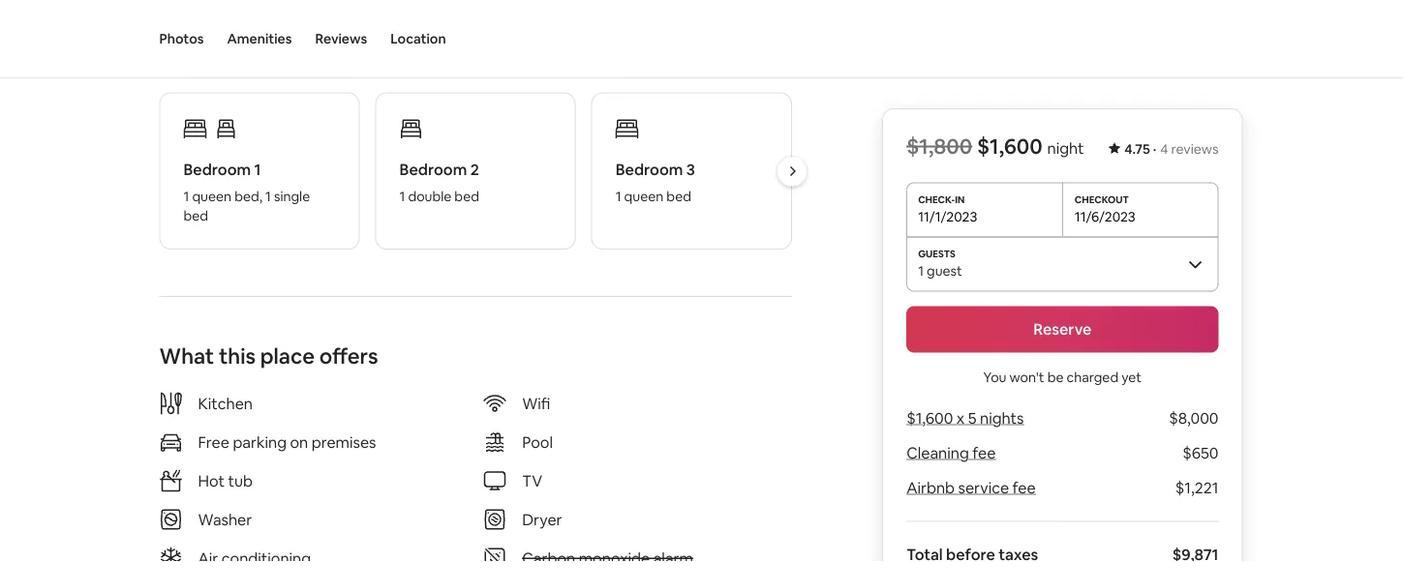 Task type: vqa. For each thing, say whether or not it's contained in the screenshot.
Arts & writing button in the top of the page
no



Task type: describe. For each thing, give the bounding box(es) containing it.
won't
[[1010, 369, 1045, 386]]

queen for bedroom 1
[[192, 188, 232, 206]]

$1,221
[[1176, 479, 1219, 498]]

11/6/2023
[[1075, 208, 1136, 225]]

on
[[290, 433, 308, 453]]

where you'll sleep
[[159, 43, 341, 71]]

reviews
[[315, 30, 367, 47]]

yet
[[1122, 369, 1142, 386]]

tub
[[228, 472, 253, 492]]

queen for bedroom 3
[[624, 188, 664, 206]]

airbnb
[[907, 479, 955, 498]]

cleaning fee
[[907, 444, 996, 464]]

2
[[471, 160, 479, 180]]

1 inside bedroom 2 1 double bed
[[400, 188, 405, 206]]

sleep
[[287, 43, 341, 71]]

cleaning fee button
[[907, 444, 996, 464]]

11/1/2023
[[919, 208, 978, 225]]

1 inside 1 guest popup button
[[919, 262, 924, 279]]

free parking on premises
[[198, 433, 376, 453]]

bedroom for bedroom 1
[[184, 160, 251, 180]]

hot tub
[[198, 472, 253, 492]]

pool
[[522, 433, 553, 453]]

be
[[1048, 369, 1064, 386]]

place
[[260, 343, 315, 371]]

$1,600 x 5 nights button
[[907, 409, 1024, 429]]

1 guest button
[[907, 237, 1219, 291]]

bed for 3
[[667, 188, 692, 206]]

cleaning
[[907, 444, 970, 464]]

amenities button
[[227, 0, 292, 78]]

this
[[219, 343, 256, 371]]

nights
[[980, 409, 1024, 429]]

kitchen
[[198, 394, 253, 414]]

airbnb service fee
[[907, 479, 1036, 498]]

where
[[159, 43, 227, 71]]

3
[[687, 160, 695, 180]]

amenities
[[227, 30, 292, 47]]

1 inside the bedroom 3 1 queen bed
[[616, 188, 622, 206]]

$8,000
[[1169, 409, 1219, 429]]

bedroom 1 1 queen bed, 1 single bed
[[184, 160, 310, 225]]

service
[[959, 479, 1010, 498]]

reviews button
[[315, 0, 367, 78]]

dryer
[[522, 511, 562, 530]]



Task type: locate. For each thing, give the bounding box(es) containing it.
$1,600
[[978, 133, 1043, 160], [907, 409, 954, 429]]

0 horizontal spatial $1,600
[[907, 409, 954, 429]]

bedroom inside bedroom 2 1 double bed
[[400, 160, 467, 180]]

4
[[1161, 140, 1169, 158]]

0 vertical spatial $1,600
[[978, 133, 1043, 160]]

0 horizontal spatial queen
[[192, 188, 232, 206]]

2 horizontal spatial bed
[[667, 188, 692, 206]]

1 horizontal spatial bed
[[455, 188, 479, 206]]

bed,
[[235, 188, 263, 206]]

queen inside bedroom 1 1 queen bed, 1 single bed
[[192, 188, 232, 206]]

photos button
[[159, 0, 204, 78]]

1 vertical spatial $1,600
[[907, 409, 954, 429]]

free
[[198, 433, 230, 453]]

0 horizontal spatial bedroom
[[184, 160, 251, 180]]

$650
[[1183, 444, 1219, 464]]

bed for 2
[[455, 188, 479, 206]]

airbnb service fee button
[[907, 479, 1036, 498]]

bedroom left 3
[[616, 160, 683, 180]]

1 bedroom from the left
[[184, 160, 251, 180]]

$1,600 left night
[[978, 133, 1043, 160]]

bed
[[455, 188, 479, 206], [667, 188, 692, 206], [184, 208, 208, 225]]

photos
[[159, 30, 204, 47]]

·
[[1154, 140, 1157, 158]]

$1,600 left x
[[907, 409, 954, 429]]

bedroom 2 1 double bed
[[400, 160, 479, 206]]

1
[[254, 160, 261, 180], [184, 188, 189, 206], [265, 188, 271, 206], [400, 188, 405, 206], [616, 188, 622, 206], [919, 262, 924, 279]]

bedroom up double
[[400, 160, 467, 180]]

reviews
[[1172, 140, 1219, 158]]

bed inside bedroom 2 1 double bed
[[455, 188, 479, 206]]

0 horizontal spatial bed
[[184, 208, 208, 225]]

what this place offers
[[159, 343, 378, 371]]

1 horizontal spatial $1,600
[[978, 133, 1043, 160]]

0 vertical spatial fee
[[973, 444, 996, 464]]

fee right service
[[1013, 479, 1036, 498]]

queen
[[192, 188, 232, 206], [624, 188, 664, 206]]

reserve button
[[907, 307, 1219, 353]]

2 queen from the left
[[624, 188, 664, 206]]

single
[[274, 188, 310, 206]]

queen inside the bedroom 3 1 queen bed
[[624, 188, 664, 206]]

x
[[957, 409, 965, 429]]

2 horizontal spatial bedroom
[[616, 160, 683, 180]]

4.75 · 4 reviews
[[1125, 140, 1219, 158]]

bed inside the bedroom 3 1 queen bed
[[667, 188, 692, 206]]

hot
[[198, 472, 225, 492]]

4.75
[[1125, 140, 1151, 158]]

bedroom inside the bedroom 3 1 queen bed
[[616, 160, 683, 180]]

fee up service
[[973, 444, 996, 464]]

bedroom for bedroom 3
[[616, 160, 683, 180]]

1 guest
[[919, 262, 963, 279]]

$1,600 x 5 nights
[[907, 409, 1024, 429]]

bedroom inside bedroom 1 1 queen bed, 1 single bed
[[184, 160, 251, 180]]

you
[[984, 369, 1007, 386]]

3 bedroom from the left
[[616, 160, 683, 180]]

reserve
[[1034, 320, 1092, 340]]

1 horizontal spatial fee
[[1013, 479, 1036, 498]]

1 queen from the left
[[192, 188, 232, 206]]

washer
[[198, 511, 252, 530]]

5
[[969, 409, 977, 429]]

night
[[1048, 139, 1085, 158]]

bedroom up bed,
[[184, 160, 251, 180]]

tv
[[522, 472, 543, 492]]

guest
[[927, 262, 963, 279]]

charged
[[1067, 369, 1119, 386]]

you won't be charged yet
[[984, 369, 1142, 386]]

$1,800 $1,600 night
[[907, 133, 1085, 160]]

location
[[391, 30, 446, 47]]

location button
[[391, 0, 446, 78]]

next image
[[787, 166, 798, 178]]

double
[[408, 188, 452, 206]]

wifi
[[522, 394, 551, 414]]

bedroom
[[184, 160, 251, 180], [400, 160, 467, 180], [616, 160, 683, 180]]

1 horizontal spatial queen
[[624, 188, 664, 206]]

fee
[[973, 444, 996, 464], [1013, 479, 1036, 498]]

bedroom for bedroom 2
[[400, 160, 467, 180]]

you'll
[[231, 43, 283, 71]]

what
[[159, 343, 214, 371]]

2 bedroom from the left
[[400, 160, 467, 180]]

1 horizontal spatial bedroom
[[400, 160, 467, 180]]

0 horizontal spatial fee
[[973, 444, 996, 464]]

$1,800
[[907, 133, 973, 160]]

premises
[[312, 433, 376, 453]]

offers
[[319, 343, 378, 371]]

parking
[[233, 433, 287, 453]]

bed inside bedroom 1 1 queen bed, 1 single bed
[[184, 208, 208, 225]]

bedroom 3 1 queen bed
[[616, 160, 695, 206]]

1 vertical spatial fee
[[1013, 479, 1036, 498]]



